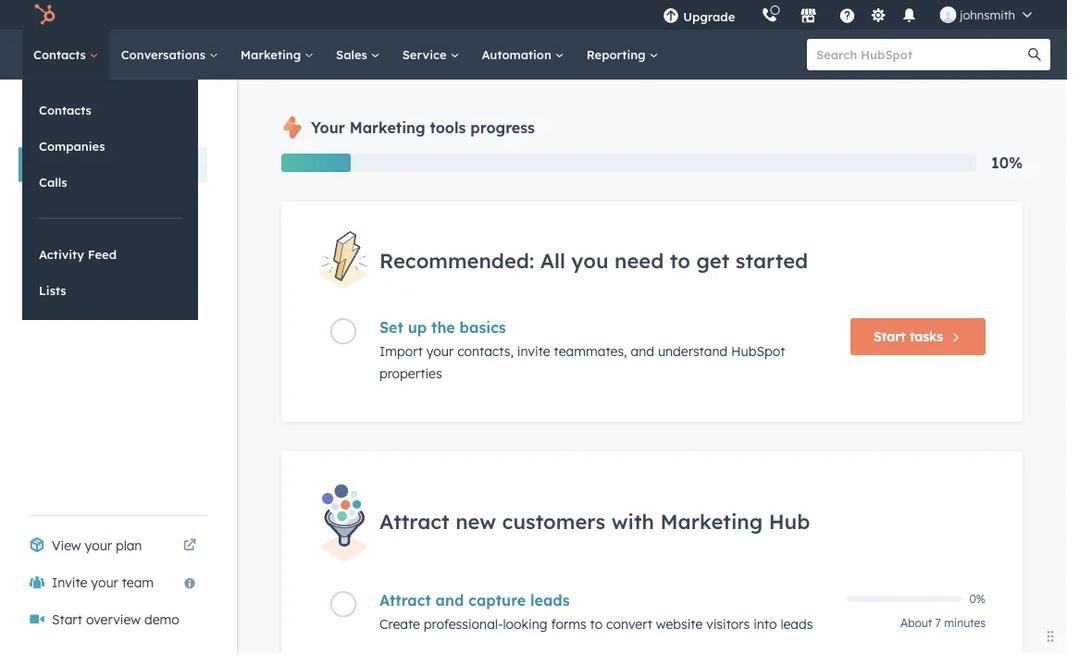 Task type: describe. For each thing, give the bounding box(es) containing it.
team
[[122, 575, 154, 591]]

service link
[[391, 30, 471, 80]]

teammates,
[[554, 344, 627, 360]]

start tasks button
[[851, 319, 986, 356]]

set up the basics button
[[380, 319, 836, 337]]

attract new customers with marketing hub
[[380, 509, 810, 534]]

link opens in a new window image
[[183, 540, 196, 553]]

link opens in a new window image
[[183, 535, 196, 557]]

johnsmith button
[[929, 0, 1043, 30]]

professional-
[[424, 616, 503, 632]]

marketplaces button
[[789, 0, 828, 30]]

help image
[[839, 8, 856, 25]]

up
[[408, 319, 427, 337]]

calling icon button
[[754, 3, 785, 27]]

marketing link
[[229, 30, 325, 80]]

start for start tasks
[[874, 329, 906, 345]]

website
[[656, 616, 703, 632]]

set up the basics import your contacts, invite teammates, and understand hubspot properties
[[380, 319, 785, 382]]

your marketing tools progress progress bar
[[281, 154, 351, 172]]

customers
[[502, 509, 606, 534]]

john smith image
[[940, 6, 957, 23]]

0 vertical spatial sales
[[336, 47, 371, 62]]

settings link
[[867, 5, 890, 25]]

automation
[[482, 47, 555, 62]]

website
[[30, 262, 79, 278]]

activity feed
[[39, 247, 117, 262]]

properties
[[380, 366, 442, 382]]

feed
[[88, 247, 117, 262]]

7
[[936, 616, 941, 630]]

2 contacts link from the top
[[22, 93, 198, 128]]

your
[[311, 119, 345, 137]]

menu containing johnsmith
[[650, 0, 1045, 30]]

search image
[[1029, 48, 1042, 61]]

1 vertical spatial leads
[[781, 616, 813, 632]]

user guide
[[30, 112, 132, 135]]

(cms)
[[82, 262, 119, 278]]

progress
[[471, 119, 535, 137]]

about 7 minutes
[[901, 616, 986, 630]]

invite your team button
[[19, 565, 207, 602]]

contacts menu
[[22, 80, 198, 320]]

marketing right your
[[350, 119, 426, 137]]

user
[[30, 112, 72, 135]]

attract and capture leads create professional-looking forms to convert website visitors into leads
[[380, 591, 813, 632]]

understand
[[658, 344, 728, 360]]

view your plan
[[52, 538, 142, 554]]

invite
[[52, 575, 87, 591]]

attract for attract new customers with marketing hub
[[380, 509, 450, 534]]

recommended:
[[380, 248, 534, 273]]

hubspot link
[[22, 4, 69, 26]]

tasks
[[910, 329, 943, 345]]

customer service button
[[19, 218, 207, 253]]

visitors
[[707, 616, 750, 632]]

your inside set up the basics import your contacts, invite teammates, and understand hubspot properties
[[427, 344, 454, 360]]

1 contacts link from the top
[[22, 30, 110, 80]]

service inside button
[[92, 227, 137, 243]]

conversations link
[[110, 30, 229, 80]]

looking
[[503, 616, 548, 632]]

reporting
[[587, 47, 649, 62]]

to inside attract and capture leads create professional-looking forms to convert website visitors into leads
[[590, 616, 603, 632]]

start overview demo link
[[19, 602, 207, 639]]

start for start overview demo
[[52, 612, 82, 628]]

marketing left "sales" link
[[241, 47, 305, 62]]

the
[[432, 319, 455, 337]]

tools
[[430, 119, 466, 137]]

0%
[[970, 592, 986, 606]]

forms
[[551, 616, 587, 632]]

attract and capture leads button
[[380, 591, 836, 610]]

sales button
[[19, 182, 207, 218]]

minutes
[[944, 616, 986, 630]]

sales inside "button"
[[30, 192, 62, 208]]

into
[[754, 616, 777, 632]]

invite
[[517, 344, 551, 360]]

service inside "link"
[[402, 47, 450, 62]]

view
[[52, 538, 81, 554]]

set
[[380, 319, 403, 337]]

get
[[697, 248, 730, 273]]

hubspot
[[731, 344, 785, 360]]

website (cms) button
[[19, 253, 207, 288]]

contacts inside menu
[[39, 102, 92, 118]]

start overview demo
[[52, 612, 179, 628]]

started
[[736, 248, 808, 273]]

your for team
[[91, 575, 118, 591]]

new
[[456, 509, 496, 534]]



Task type: vqa. For each thing, say whether or not it's contained in the screenshot.
View your plan link
yes



Task type: locate. For each thing, give the bounding box(es) containing it.
guide
[[77, 112, 132, 135]]

contacts link up companies link
[[22, 93, 198, 128]]

attract
[[380, 509, 450, 534], [380, 591, 431, 610]]

your down the
[[427, 344, 454, 360]]

marketing button
[[19, 147, 207, 182]]

sales link
[[325, 30, 391, 80]]

0 horizontal spatial sales
[[30, 192, 62, 208]]

you
[[572, 248, 609, 273]]

marketing left hub
[[661, 509, 763, 534]]

all
[[540, 248, 566, 273]]

activity
[[39, 247, 84, 262]]

with
[[612, 509, 655, 534]]

1 vertical spatial start
[[52, 612, 82, 628]]

hub
[[769, 509, 810, 534]]

and
[[631, 344, 655, 360], [436, 591, 464, 610]]

notifications image
[[901, 8, 918, 25]]

search button
[[1019, 39, 1051, 70]]

recommended: all you need to get started
[[380, 248, 808, 273]]

0 vertical spatial start
[[874, 329, 906, 345]]

to
[[670, 248, 691, 273], [590, 616, 603, 632]]

marketing
[[241, 47, 305, 62], [350, 119, 426, 137], [30, 156, 91, 173], [661, 509, 763, 534]]

johnsmith
[[960, 7, 1016, 22]]

basics
[[460, 319, 506, 337]]

attract up create
[[380, 591, 431, 610]]

to down attract and capture leads button at the bottom
[[590, 616, 603, 632]]

invite your team
[[52, 575, 154, 591]]

1 vertical spatial your
[[85, 538, 112, 554]]

1 horizontal spatial service
[[402, 47, 450, 62]]

need
[[615, 248, 664, 273]]

0 horizontal spatial to
[[590, 616, 603, 632]]

upgrade
[[683, 9, 735, 24]]

settings image
[[870, 8, 887, 25]]

and inside set up the basics import your contacts, invite teammates, and understand hubspot properties
[[631, 344, 655, 360]]

1 horizontal spatial and
[[631, 344, 655, 360]]

your left plan
[[85, 538, 112, 554]]

start down invite
[[52, 612, 82, 628]]

lists link
[[22, 273, 198, 308]]

Search HubSpot search field
[[807, 39, 1034, 70]]

companies link
[[22, 129, 198, 164]]

marketing up calls
[[30, 156, 91, 173]]

capture
[[469, 591, 526, 610]]

contacts,
[[457, 344, 514, 360]]

sales down calls
[[30, 192, 62, 208]]

about
[[901, 616, 933, 630]]

leads up forms
[[531, 591, 570, 610]]

view your plan link
[[19, 528, 207, 565]]

sales right marketing link
[[336, 47, 371, 62]]

your inside button
[[91, 575, 118, 591]]

attract for attract and capture leads create professional-looking forms to convert website visitors into leads
[[380, 591, 431, 610]]

marketplaces image
[[800, 8, 817, 25]]

to left get
[[670, 248, 691, 273]]

1 vertical spatial sales
[[30, 192, 62, 208]]

1 horizontal spatial leads
[[781, 616, 813, 632]]

attract left "new"
[[380, 509, 450, 534]]

calls
[[39, 175, 67, 190]]

start tasks
[[874, 329, 943, 345]]

upgrade image
[[663, 8, 680, 25]]

contacts link down hubspot link
[[22, 30, 110, 80]]

overview
[[86, 612, 141, 628]]

convert
[[607, 616, 653, 632]]

calling icon image
[[761, 7, 778, 24]]

leads
[[531, 591, 570, 610], [781, 616, 813, 632]]

reporting link
[[576, 30, 670, 80]]

activity feed link
[[22, 237, 198, 272]]

sales
[[336, 47, 371, 62], [30, 192, 62, 208]]

marketing inside button
[[30, 156, 91, 173]]

website (cms)
[[30, 262, 119, 278]]

0 horizontal spatial start
[[52, 612, 82, 628]]

service right "sales" link
[[402, 47, 450, 62]]

2 vertical spatial your
[[91, 575, 118, 591]]

start inside button
[[874, 329, 906, 345]]

0 vertical spatial contacts link
[[22, 30, 110, 80]]

start left tasks
[[874, 329, 906, 345]]

0 vertical spatial leads
[[531, 591, 570, 610]]

customer
[[30, 227, 89, 243]]

create
[[380, 616, 420, 632]]

contacts link
[[22, 30, 110, 80], [22, 93, 198, 128]]

1 vertical spatial attract
[[380, 591, 431, 610]]

and down set up the basics button
[[631, 344, 655, 360]]

1 horizontal spatial to
[[670, 248, 691, 273]]

and inside attract and capture leads create professional-looking forms to convert website visitors into leads
[[436, 591, 464, 610]]

automation link
[[471, 30, 576, 80]]

0 vertical spatial service
[[402, 47, 450, 62]]

hubspot image
[[33, 4, 56, 26]]

0 vertical spatial attract
[[380, 509, 450, 534]]

service up feed
[[92, 227, 137, 243]]

0 vertical spatial your
[[427, 344, 454, 360]]

lists
[[39, 283, 66, 298]]

conversations
[[121, 47, 209, 62]]

2 attract from the top
[[380, 591, 431, 610]]

1 vertical spatial service
[[92, 227, 137, 243]]

attract inside attract and capture leads create professional-looking forms to convert website visitors into leads
[[380, 591, 431, 610]]

1 horizontal spatial start
[[874, 329, 906, 345]]

your
[[427, 344, 454, 360], [85, 538, 112, 554], [91, 575, 118, 591]]

1 vertical spatial contacts
[[39, 102, 92, 118]]

10%
[[992, 154, 1023, 172]]

start
[[874, 329, 906, 345], [52, 612, 82, 628]]

help button
[[832, 0, 863, 30]]

0 vertical spatial to
[[670, 248, 691, 273]]

your for plan
[[85, 538, 112, 554]]

demo
[[144, 612, 179, 628]]

1 attract from the top
[[380, 509, 450, 534]]

0 horizontal spatial and
[[436, 591, 464, 610]]

1 vertical spatial to
[[590, 616, 603, 632]]

contacts
[[33, 47, 90, 62], [39, 102, 92, 118]]

0 horizontal spatial leads
[[531, 591, 570, 610]]

user guide views element
[[19, 80, 207, 288]]

leads right into
[[781, 616, 813, 632]]

import
[[380, 344, 423, 360]]

your left team
[[91, 575, 118, 591]]

1 horizontal spatial sales
[[336, 47, 371, 62]]

notifications button
[[894, 0, 925, 30]]

customer service
[[30, 227, 137, 243]]

your marketing tools progress
[[311, 119, 535, 137]]

1 vertical spatial contacts link
[[22, 93, 198, 128]]

plan
[[116, 538, 142, 554]]

0 horizontal spatial service
[[92, 227, 137, 243]]

menu
[[650, 0, 1045, 30]]

and up professional-
[[436, 591, 464, 610]]

0 vertical spatial contacts
[[33, 47, 90, 62]]

contacts down hubspot link
[[33, 47, 90, 62]]

contacts up companies
[[39, 102, 92, 118]]

companies
[[39, 138, 105, 154]]

0 vertical spatial and
[[631, 344, 655, 360]]

1 vertical spatial and
[[436, 591, 464, 610]]

calls link
[[22, 165, 198, 200]]



